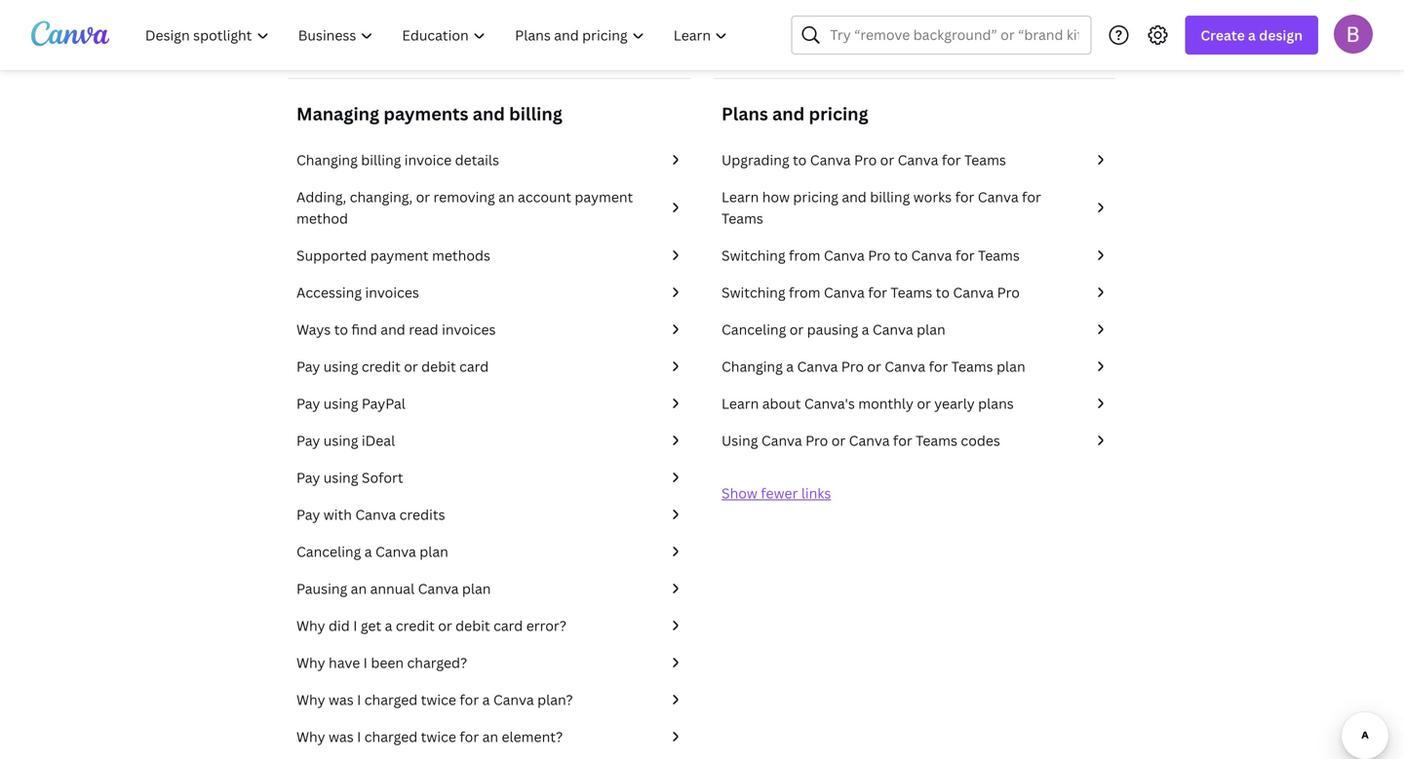 Task type: vqa. For each thing, say whether or not it's contained in the screenshot.
topmost the was
yes



Task type: describe. For each thing, give the bounding box(es) containing it.
an inside adding, changing, or removing an account payment method
[[499, 188, 515, 206]]

have
[[329, 654, 360, 672]]

learn about canva's monthly or yearly plans
[[722, 395, 1014, 413]]

to up canceling or pausing a canva plan link
[[936, 283, 950, 302]]

payments
[[384, 102, 469, 126]]

why was i charged twice for an element? link
[[297, 727, 683, 748]]

teams inside the 'upgrading to canva pro or canva for teams' link
[[965, 151, 1006, 169]]

to right upgrading
[[793, 151, 807, 169]]

canva up 'pausing an annual canva plan'
[[376, 543, 416, 561]]

canva up "why did i get a credit or debit card error?"
[[418, 580, 459, 598]]

show
[[722, 484, 758, 503]]

plans and pricing
[[722, 102, 869, 126]]

0 horizontal spatial card
[[459, 357, 489, 376]]

0 vertical spatial debit
[[422, 357, 456, 376]]

or down read
[[404, 357, 418, 376]]

element?
[[502, 728, 563, 747]]

get
[[361, 617, 382, 635]]

1 vertical spatial payment
[[370, 246, 429, 265]]

pausing
[[297, 580, 347, 598]]

from for for
[[789, 283, 821, 302]]

fewer
[[761, 484, 798, 503]]

a down why have i been charged? 'link'
[[482, 691, 490, 710]]

a up about
[[786, 357, 794, 376]]

canceling or pausing a canva plan
[[722, 320, 946, 339]]

charged for a
[[365, 691, 418, 710]]

codes
[[961, 432, 1001, 450]]

paypal
[[362, 395, 406, 413]]

links
[[802, 484, 831, 503]]

plan?
[[537, 691, 573, 710]]

learn for learn about canva's monthly or yearly plans
[[722, 395, 759, 413]]

switching from canva pro to canva for teams
[[722, 246, 1020, 265]]

to up switching from canva for teams to canva pro link
[[894, 246, 908, 265]]

upgrading to canva pro or canva for teams
[[722, 151, 1006, 169]]

plan up plans on the right
[[997, 357, 1026, 376]]

pro inside using canva pro or canva for teams codes link
[[806, 432, 828, 450]]

show fewer links
[[722, 484, 831, 503]]

create a design
[[1201, 26, 1303, 44]]

changing a canva pro or canva for teams plan link
[[722, 356, 1108, 377]]

using canva pro or canva for teams codes
[[722, 432, 1001, 450]]

canva up canva's
[[797, 357, 838, 376]]

1 vertical spatial debit
[[456, 617, 490, 635]]

using for sofort
[[324, 469, 358, 487]]

or inside 'link'
[[917, 395, 931, 413]]

create
[[1201, 26, 1245, 44]]

adding, changing, or removing an account payment method link
[[297, 186, 683, 229]]

pay for pay using paypal
[[297, 395, 320, 413]]

plan down credits
[[420, 543, 449, 561]]

with
[[324, 506, 352, 524]]

create a design button
[[1185, 16, 1319, 55]]

pay with canva credits link
[[297, 504, 683, 526]]

accessing invoices link
[[297, 282, 683, 303]]

using
[[722, 432, 758, 450]]

pricing for and
[[809, 102, 869, 126]]

pausing an annual canva plan link
[[297, 578, 683, 600]]

adding, changing, or removing an account payment method
[[297, 188, 633, 228]]

canva up the works
[[898, 151, 939, 169]]

switching from canva pro to canva for teams link
[[722, 245, 1108, 266]]

canva down plans and pricing
[[810, 151, 851, 169]]

ways to find and read invoices link
[[297, 319, 683, 340]]

teams inside the switching from canva pro to canva for teams link
[[978, 246, 1020, 265]]

twice for a
[[421, 691, 456, 710]]

an inside why was i charged twice for an element? link
[[482, 728, 498, 747]]

credits
[[400, 506, 445, 524]]

ways to find and read invoices
[[297, 320, 496, 339]]

plans
[[722, 102, 768, 126]]

learn how pricing and billing works for canva for teams
[[722, 188, 1041, 228]]

why did i get a credit or debit card error? link
[[297, 615, 683, 637]]

pay with canva credits
[[297, 506, 445, 524]]

supported
[[297, 246, 367, 265]]

managing payments and billing
[[297, 102, 563, 126]]

charged?
[[407, 654, 467, 672]]

pay using credit or debit card
[[297, 357, 489, 376]]

canceling or pausing a canva plan link
[[722, 319, 1108, 340]]

or left pausing
[[790, 320, 804, 339]]

canceling for canceling a canva plan
[[297, 543, 361, 561]]

pay using ideal
[[297, 432, 395, 450]]

using canva pro or canva for teams codes link
[[722, 430, 1108, 452]]

Try "remove background" or "brand kit" search field
[[830, 17, 1079, 54]]

why was i charged twice for a canva plan?
[[297, 691, 573, 710]]

details
[[455, 151, 499, 169]]

a right the get
[[385, 617, 393, 635]]

managing
[[297, 102, 380, 126]]

pay using ideal link
[[297, 430, 683, 452]]

switching for switching from canva pro to canva for teams
[[722, 246, 786, 265]]

changing a canva pro or canva for teams plan
[[722, 357, 1026, 376]]

and up changing billing invoice details link
[[473, 102, 505, 126]]

why did i get a credit or debit card error?
[[297, 617, 567, 635]]

canceling for canceling or pausing a canva plan
[[722, 320, 786, 339]]

did
[[329, 617, 350, 635]]

canceling a canva plan
[[297, 543, 449, 561]]

changing for changing billing invoice details
[[297, 151, 358, 169]]

i for why was i charged twice for a canva plan?
[[357, 691, 361, 710]]

learn how pricing and billing works for canva for teams link
[[722, 186, 1108, 229]]

changing for changing a canva pro or canva for teams plan
[[722, 357, 783, 376]]

method
[[297, 209, 348, 228]]

credit inside why did i get a credit or debit card error? link
[[396, 617, 435, 635]]

switching from canva for teams to canva pro
[[722, 283, 1020, 302]]

why have i been charged?
[[297, 654, 467, 672]]

canva up element?
[[493, 691, 534, 710]]

and right "find"
[[381, 320, 406, 339]]

pro for changing a canva pro or canva for teams plan
[[842, 357, 864, 376]]

upgrading to canva pro or canva for teams link
[[722, 149, 1108, 171]]

sofort
[[362, 469, 403, 487]]

read
[[409, 320, 439, 339]]

why for why have i been charged?
[[297, 654, 325, 672]]

methods
[[432, 246, 491, 265]]

supported payment methods
[[297, 246, 491, 265]]

account
[[518, 188, 572, 206]]

why was i charged twice for an element?
[[297, 728, 563, 747]]

canva up changing a canva pro or canva for teams plan
[[873, 320, 914, 339]]

an inside pausing an annual canva plan link
[[351, 580, 367, 598]]

changing billing invoice details link
[[297, 149, 683, 171]]

0 horizontal spatial billing
[[361, 151, 401, 169]]

or up learn about canva's monthly or yearly plans
[[867, 357, 882, 376]]

accessing
[[297, 283, 362, 302]]



Task type: locate. For each thing, give the bounding box(es) containing it.
invoices
[[365, 283, 419, 302], [442, 320, 496, 339]]

2 vertical spatial an
[[482, 728, 498, 747]]

switching down how
[[722, 246, 786, 265]]

learn about canva's monthly or yearly plans link
[[722, 393, 1108, 415]]

a right pausing
[[862, 320, 869, 339]]

been
[[371, 654, 404, 672]]

1 vertical spatial switching
[[722, 283, 786, 302]]

teams inside changing a canva pro or canva for teams plan link
[[952, 357, 994, 376]]

or inside adding, changing, or removing an account payment method
[[416, 188, 430, 206]]

i inside why have i been charged? 'link'
[[363, 654, 368, 672]]

0 horizontal spatial canceling
[[297, 543, 361, 561]]

learn up using
[[722, 395, 759, 413]]

pay up pay using ideal
[[297, 395, 320, 413]]

learn for learn how pricing and billing works for canva for teams
[[722, 188, 759, 206]]

1 horizontal spatial card
[[494, 617, 523, 635]]

card
[[459, 357, 489, 376], [494, 617, 523, 635]]

1 charged from the top
[[365, 691, 418, 710]]

or up learn how pricing and billing works for canva for teams
[[880, 151, 895, 169]]

card down ways to find and read invoices link
[[459, 357, 489, 376]]

1 vertical spatial pricing
[[793, 188, 839, 206]]

pay using sofort
[[297, 469, 403, 487]]

a down pay with canva credits
[[365, 543, 372, 561]]

pay for pay using sofort
[[297, 469, 320, 487]]

canceling left pausing
[[722, 320, 786, 339]]

1 horizontal spatial changing
[[722, 357, 783, 376]]

top level navigation element
[[133, 16, 745, 55]]

credit down 'pausing an annual canva plan'
[[396, 617, 435, 635]]

pro for upgrading to canva pro or canva for teams
[[854, 151, 877, 169]]

ideal
[[362, 432, 395, 450]]

learn left how
[[722, 188, 759, 206]]

accessing invoices
[[297, 283, 419, 302]]

canva down learn about canva's monthly or yearly plans
[[849, 432, 890, 450]]

switching for switching from canva for teams to canva pro
[[722, 283, 786, 302]]

show fewer links button
[[722, 484, 831, 503]]

1 switching from the top
[[722, 246, 786, 265]]

pay using paypal
[[297, 395, 406, 413]]

pausing
[[807, 320, 858, 339]]

why
[[297, 617, 325, 635], [297, 654, 325, 672], [297, 691, 325, 710], [297, 728, 325, 747]]

i for why have i been charged?
[[363, 654, 368, 672]]

1 vertical spatial charged
[[365, 728, 418, 747]]

canva inside learn how pricing and billing works for canva for teams
[[978, 188, 1019, 206]]

why for why did i get a credit or debit card error?
[[297, 617, 325, 635]]

teams down yearly
[[916, 432, 958, 450]]

1 vertical spatial from
[[789, 283, 821, 302]]

credit up paypal
[[362, 357, 401, 376]]

changing
[[297, 151, 358, 169], [722, 357, 783, 376]]

invoices down accessing invoices link
[[442, 320, 496, 339]]

an
[[499, 188, 515, 206], [351, 580, 367, 598], [482, 728, 498, 747]]

0 vertical spatial invoices
[[365, 283, 419, 302]]

teams down the switching from canva pro to canva for teams link
[[891, 283, 933, 302]]

switching from canva for teams to canva pro link
[[722, 282, 1108, 303]]

0 vertical spatial payment
[[575, 188, 633, 206]]

3 why from the top
[[297, 691, 325, 710]]

2 twice from the top
[[421, 728, 456, 747]]

pay using credit or debit card link
[[297, 356, 683, 377]]

1 was from the top
[[329, 691, 354, 710]]

canva
[[810, 151, 851, 169], [898, 151, 939, 169], [978, 188, 1019, 206], [824, 246, 865, 265], [912, 246, 952, 265], [824, 283, 865, 302], [953, 283, 994, 302], [873, 320, 914, 339], [797, 357, 838, 376], [885, 357, 926, 376], [762, 432, 802, 450], [849, 432, 890, 450], [355, 506, 396, 524], [376, 543, 416, 561], [418, 580, 459, 598], [493, 691, 534, 710]]

how
[[762, 188, 790, 206]]

design
[[1259, 26, 1303, 44]]

1 vertical spatial was
[[329, 728, 354, 747]]

twice down the 'charged?'
[[421, 691, 456, 710]]

why for why was i charged twice for an element?
[[297, 728, 325, 747]]

changing up about
[[722, 357, 783, 376]]

1 horizontal spatial billing
[[509, 102, 563, 126]]

canceling up pausing
[[297, 543, 361, 561]]

pricing up the upgrading to canva pro or canva for teams
[[809, 102, 869, 126]]

and inside learn how pricing and billing works for canva for teams
[[842, 188, 867, 206]]

canva up canceling a canva plan
[[355, 506, 396, 524]]

1 vertical spatial changing
[[722, 357, 783, 376]]

i inside why was i charged twice for a canva plan? link
[[357, 691, 361, 710]]

plan down canceling a canva plan link
[[462, 580, 491, 598]]

1 vertical spatial credit
[[396, 617, 435, 635]]

pay for pay with canva credits
[[297, 506, 320, 524]]

i for why was i charged twice for an element?
[[357, 728, 361, 747]]

plan down switching from canva for teams to canva pro link
[[917, 320, 946, 339]]

1 vertical spatial canceling
[[297, 543, 361, 561]]

2 was from the top
[[329, 728, 354, 747]]

2 learn from the top
[[722, 395, 759, 413]]

invoice
[[405, 151, 452, 169]]

learn
[[722, 188, 759, 206], [722, 395, 759, 413]]

teams up learn how pricing and billing works for canva for teams link
[[965, 151, 1006, 169]]

0 vertical spatial credit
[[362, 357, 401, 376]]

ways
[[297, 320, 331, 339]]

using left 'ideal'
[[324, 432, 358, 450]]

2 switching from the top
[[722, 283, 786, 302]]

and right plans
[[773, 102, 805, 126]]

pay using paypal link
[[297, 393, 683, 415]]

teams
[[965, 151, 1006, 169], [722, 209, 764, 228], [978, 246, 1020, 265], [891, 283, 933, 302], [952, 357, 994, 376], [916, 432, 958, 450]]

and
[[473, 102, 505, 126], [773, 102, 805, 126], [842, 188, 867, 206], [381, 320, 406, 339]]

from up pausing
[[789, 283, 821, 302]]

charged down why was i charged twice for a canva plan?
[[365, 728, 418, 747]]

0 vertical spatial pricing
[[809, 102, 869, 126]]

was for why was i charged twice for a canva plan?
[[329, 691, 354, 710]]

plans
[[978, 395, 1014, 413]]

payment right account
[[575, 188, 633, 206]]

canva up the switching from canva for teams to canva pro
[[824, 246, 865, 265]]

2 why from the top
[[297, 654, 325, 672]]

0 vertical spatial charged
[[365, 691, 418, 710]]

canva down about
[[762, 432, 802, 450]]

learn inside learn how pricing and billing works for canva for teams
[[722, 188, 759, 206]]

2 charged from the top
[[365, 728, 418, 747]]

i for why did i get a credit or debit card error?
[[353, 617, 357, 635]]

error?
[[526, 617, 567, 635]]

twice down why was i charged twice for a canva plan?
[[421, 728, 456, 747]]

using for ideal
[[324, 432, 358, 450]]

canceling a canva plan link
[[297, 541, 683, 563]]

i
[[353, 617, 357, 635], [363, 654, 368, 672], [357, 691, 361, 710], [357, 728, 361, 747]]

or
[[880, 151, 895, 169], [416, 188, 430, 206], [790, 320, 804, 339], [404, 357, 418, 376], [867, 357, 882, 376], [917, 395, 931, 413], [832, 432, 846, 450], [438, 617, 452, 635]]

2 horizontal spatial billing
[[870, 188, 910, 206]]

canceling
[[722, 320, 786, 339], [297, 543, 361, 561]]

teams inside switching from canva for teams to canva pro link
[[891, 283, 933, 302]]

to left "find"
[[334, 320, 348, 339]]

charged down been
[[365, 691, 418, 710]]

1 twice from the top
[[421, 691, 456, 710]]

payment
[[575, 188, 633, 206], [370, 246, 429, 265]]

billing
[[509, 102, 563, 126], [361, 151, 401, 169], [870, 188, 910, 206]]

pro inside switching from canva for teams to canva pro link
[[997, 283, 1020, 302]]

2 using from the top
[[324, 395, 358, 413]]

billing up changing billing invoice details link
[[509, 102, 563, 126]]

was
[[329, 691, 354, 710], [329, 728, 354, 747]]

pay down ways
[[297, 357, 320, 376]]

using
[[324, 357, 358, 376], [324, 395, 358, 413], [324, 432, 358, 450], [324, 469, 358, 487]]

pay using sofort link
[[297, 467, 683, 489]]

pricing for how
[[793, 188, 839, 206]]

3 using from the top
[[324, 432, 358, 450]]

pro inside changing a canva pro or canva for teams plan link
[[842, 357, 864, 376]]

1 why from the top
[[297, 617, 325, 635]]

charged for an
[[365, 728, 418, 747]]

supported payment methods link
[[297, 245, 683, 266]]

0 horizontal spatial invoices
[[365, 283, 419, 302]]

2 from from the top
[[789, 283, 821, 302]]

pro
[[854, 151, 877, 169], [868, 246, 891, 265], [997, 283, 1020, 302], [842, 357, 864, 376], [806, 432, 828, 450]]

1 vertical spatial invoices
[[442, 320, 496, 339]]

0 vertical spatial changing
[[297, 151, 358, 169]]

1 learn from the top
[[722, 188, 759, 206]]

or down canva's
[[832, 432, 846, 450]]

pausing an annual canva plan
[[297, 580, 491, 598]]

pay for pay using credit or debit card
[[297, 357, 320, 376]]

twice for an
[[421, 728, 456, 747]]

0 vertical spatial learn
[[722, 188, 759, 206]]

i inside why did i get a credit or debit card error? link
[[353, 617, 357, 635]]

a inside dropdown button
[[1248, 26, 1256, 44]]

changing billing invoice details
[[297, 151, 499, 169]]

0 vertical spatial twice
[[421, 691, 456, 710]]

switching
[[722, 246, 786, 265], [722, 283, 786, 302]]

payment up accessing invoices
[[370, 246, 429, 265]]

find
[[352, 320, 377, 339]]

yearly
[[935, 395, 975, 413]]

0 horizontal spatial payment
[[370, 246, 429, 265]]

for
[[942, 151, 961, 169], [955, 188, 975, 206], [1022, 188, 1041, 206], [956, 246, 975, 265], [868, 283, 888, 302], [929, 357, 948, 376], [893, 432, 913, 450], [460, 691, 479, 710], [460, 728, 479, 747]]

why was i charged twice for a canva plan? link
[[297, 690, 683, 711]]

changing up adding,
[[297, 151, 358, 169]]

teams up switching from canva for teams to canva pro link
[[978, 246, 1020, 265]]

monthly
[[859, 395, 914, 413]]

canva down canceling or pausing a canva plan link
[[885, 357, 926, 376]]

pricing inside learn how pricing and billing works for canva for teams
[[793, 188, 839, 206]]

upgrading
[[722, 151, 790, 169]]

changing,
[[350, 188, 413, 206]]

adding,
[[297, 188, 346, 206]]

0 vertical spatial an
[[499, 188, 515, 206]]

debit down read
[[422, 357, 456, 376]]

canva right the works
[[978, 188, 1019, 206]]

0 vertical spatial card
[[459, 357, 489, 376]]

0 vertical spatial switching
[[722, 246, 786, 265]]

pricing right how
[[793, 188, 839, 206]]

payment inside adding, changing, or removing an account payment method
[[575, 188, 633, 206]]

canva down the switching from canva pro to canva for teams link
[[953, 283, 994, 302]]

pay up the pay using sofort
[[297, 432, 320, 450]]

invoices down supported payment methods
[[365, 283, 419, 302]]

bob builder image
[[1334, 14, 1373, 53]]

debit up why have i been charged? 'link'
[[456, 617, 490, 635]]

and down the upgrading to canva pro or canva for teams
[[842, 188, 867, 206]]

using up pay using paypal at the left bottom of page
[[324, 357, 358, 376]]

i inside why was i charged twice for an element? link
[[357, 728, 361, 747]]

pay for pay using ideal
[[297, 432, 320, 450]]

about
[[762, 395, 801, 413]]

teams inside learn how pricing and billing works for canva for teams
[[722, 209, 764, 228]]

pay down pay using ideal
[[297, 469, 320, 487]]

pay left the with
[[297, 506, 320, 524]]

pro for switching from canva pro to canva for teams
[[868, 246, 891, 265]]

works
[[914, 188, 952, 206]]

1 horizontal spatial canceling
[[722, 320, 786, 339]]

2 pay from the top
[[297, 395, 320, 413]]

from down how
[[789, 246, 821, 265]]

1 vertical spatial an
[[351, 580, 367, 598]]

4 pay from the top
[[297, 469, 320, 487]]

0 vertical spatial canceling
[[722, 320, 786, 339]]

pro inside the 'upgrading to canva pro or canva for teams' link
[[854, 151, 877, 169]]

teams inside using canva pro or canva for teams codes link
[[916, 432, 958, 450]]

canva up canceling or pausing a canva plan
[[824, 283, 865, 302]]

1 vertical spatial twice
[[421, 728, 456, 747]]

1 horizontal spatial invoices
[[442, 320, 496, 339]]

0 vertical spatial was
[[329, 691, 354, 710]]

billing left the works
[[870, 188, 910, 206]]

teams up yearly
[[952, 357, 994, 376]]

debit
[[422, 357, 456, 376], [456, 617, 490, 635]]

billing up changing,
[[361, 151, 401, 169]]

1 vertical spatial billing
[[361, 151, 401, 169]]

learn inside 'link'
[[722, 395, 759, 413]]

billing inside learn how pricing and billing works for canva for teams
[[870, 188, 910, 206]]

0 vertical spatial billing
[[509, 102, 563, 126]]

3 pay from the top
[[297, 432, 320, 450]]

annual
[[370, 580, 415, 598]]

or left yearly
[[917, 395, 931, 413]]

4 using from the top
[[324, 469, 358, 487]]

4 why from the top
[[297, 728, 325, 747]]

credit
[[362, 357, 401, 376], [396, 617, 435, 635]]

a left design
[[1248, 26, 1256, 44]]

an left account
[[499, 188, 515, 206]]

canva's
[[805, 395, 855, 413]]

a
[[1248, 26, 1256, 44], [862, 320, 869, 339], [786, 357, 794, 376], [365, 543, 372, 561], [385, 617, 393, 635], [482, 691, 490, 710]]

or up the 'charged?'
[[438, 617, 452, 635]]

using for credit
[[324, 357, 358, 376]]

teams down how
[[722, 209, 764, 228]]

card left the error?
[[494, 617, 523, 635]]

was for why was i charged twice for an element?
[[329, 728, 354, 747]]

0 vertical spatial from
[[789, 246, 821, 265]]

switching up canceling or pausing a canva plan
[[722, 283, 786, 302]]

2 vertical spatial billing
[[870, 188, 910, 206]]

1 vertical spatial learn
[[722, 395, 759, 413]]

an left annual
[[351, 580, 367, 598]]

why for why was i charged twice for a canva plan?
[[297, 691, 325, 710]]

1 vertical spatial card
[[494, 617, 523, 635]]

or down the invoice
[[416, 188, 430, 206]]

pricing
[[809, 102, 869, 126], [793, 188, 839, 206]]

using for paypal
[[324, 395, 358, 413]]

from for pro
[[789, 246, 821, 265]]

1 horizontal spatial payment
[[575, 188, 633, 206]]

canva up switching from canva for teams to canva pro link
[[912, 246, 952, 265]]

0 horizontal spatial changing
[[297, 151, 358, 169]]

why inside 'link'
[[297, 654, 325, 672]]

an down why was i charged twice for a canva plan? link
[[482, 728, 498, 747]]

credit inside "pay using credit or debit card" link
[[362, 357, 401, 376]]

1 pay from the top
[[297, 357, 320, 376]]

pro inside the switching from canva pro to canva for teams link
[[868, 246, 891, 265]]

5 pay from the top
[[297, 506, 320, 524]]

using up pay using ideal
[[324, 395, 358, 413]]

why have i been charged? link
[[297, 653, 683, 674]]

plan
[[917, 320, 946, 339], [997, 357, 1026, 376], [420, 543, 449, 561], [462, 580, 491, 598]]

1 from from the top
[[789, 246, 821, 265]]

using up the with
[[324, 469, 358, 487]]

removing
[[434, 188, 495, 206]]

1 using from the top
[[324, 357, 358, 376]]



